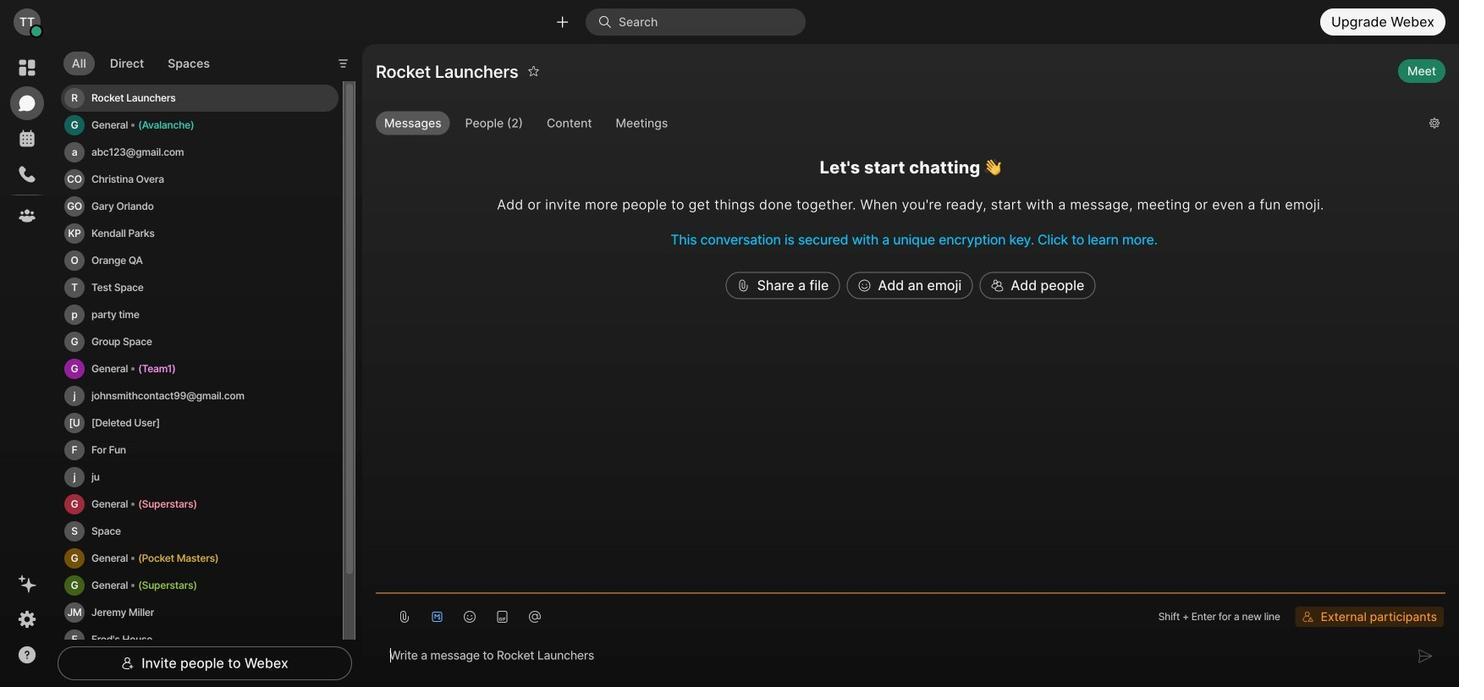 Task type: describe. For each thing, give the bounding box(es) containing it.
3 general list item from the top
[[61, 491, 339, 518]]

gifs image
[[496, 610, 509, 624]]

dashboard image
[[17, 58, 37, 78]]

webex tab list
[[10, 51, 44, 233]]

space list item
[[61, 518, 339, 545]]

rocket launchers list item
[[61, 85, 339, 112]]

orange qa list item
[[61, 247, 339, 274]]

party time list item
[[61, 301, 339, 328]]

1 general list item from the top
[[61, 112, 339, 139]]

file attachment image
[[398, 610, 412, 624]]

calls image
[[17, 164, 37, 185]]

0 horizontal spatial wrapper image
[[31, 26, 43, 37]]

1 horizontal spatial wrapper image
[[599, 15, 619, 29]]

what's new image
[[17, 574, 37, 594]]

emoji image
[[463, 610, 477, 624]]

mention image
[[528, 610, 542, 624]]

for fun list item
[[61, 437, 339, 464]]

2 horizontal spatial wrapper image
[[858, 279, 872, 293]]

johnsmithcontact99@gmail.com list item
[[61, 383, 339, 410]]

meetings image
[[17, 129, 37, 149]]

abc123@gmail.com list item
[[61, 139, 339, 166]]

fred's house list item
[[61, 626, 339, 654]]

christina overa list item
[[61, 166, 339, 193]]

(team1) element
[[138, 360, 176, 378]]



Task type: vqa. For each thing, say whether or not it's contained in the screenshot.
All messages 'OPTION'
no



Task type: locate. For each thing, give the bounding box(es) containing it.
general list item down (pocket masters) element
[[61, 572, 339, 599]]

connect people image
[[555, 14, 571, 30]]

view space settings image
[[1429, 110, 1441, 137]]

group
[[376, 111, 1417, 139]]

filter by image
[[337, 57, 350, 70]]

(pocket masters) element
[[138, 549, 219, 568]]

help image
[[17, 645, 37, 666]]

0 vertical spatial (superstars) element
[[138, 495, 197, 514]]

general list item down party time list item
[[61, 355, 339, 383]]

markdown image
[[431, 610, 444, 624]]

(superstars) element up space list item
[[138, 495, 197, 514]]

navigation
[[0, 44, 54, 688]]

messaging, has no new notifications image
[[17, 93, 37, 113]]

tab list
[[59, 41, 222, 80]]

group space list item
[[61, 328, 339, 355]]

2 general list item from the top
[[61, 355, 339, 383]]

1 horizontal spatial wrapper image
[[737, 279, 751, 293]]

ju list item
[[61, 464, 339, 491]]

1 (superstars) element from the top
[[138, 495, 197, 514]]

general list item up 'christina overa' list item
[[61, 112, 339, 139]]

4 general list item from the top
[[61, 545, 339, 572]]

message composer toolbar element
[[376, 594, 1446, 633]]

2 (superstars) element from the top
[[138, 577, 197, 595]]

(avalanche) element
[[138, 116, 194, 134]]

1 vertical spatial (superstars) element
[[138, 577, 197, 595]]

kendall parks list item
[[61, 220, 339, 247]]

wrapper image
[[599, 15, 619, 29], [31, 26, 43, 37], [858, 279, 872, 293]]

(superstars) element down (pocket masters) element
[[138, 577, 197, 595]]

0 horizontal spatial wrapper image
[[121, 657, 135, 671]]

jeremy miller list item
[[61, 599, 339, 626]]

general list item down for fun list item
[[61, 491, 339, 518]]

test space list item
[[61, 274, 339, 301]]

[deleted user] list item
[[61, 410, 339, 437]]

general list item up jeremy miller list item
[[61, 545, 339, 572]]

general list item
[[61, 112, 339, 139], [61, 355, 339, 383], [61, 491, 339, 518], [61, 545, 339, 572], [61, 572, 339, 599]]

(superstars) element for 3rd general list item
[[138, 495, 197, 514]]

gary orlando list item
[[61, 193, 339, 220]]

5 general list item from the top
[[61, 572, 339, 599]]

teams, has no new notifications image
[[17, 206, 37, 226]]

settings image
[[17, 610, 37, 630]]

(superstars) element for 1st general list item from the bottom of the page
[[138, 577, 197, 595]]

add to favorites image
[[528, 58, 540, 85]]

2 horizontal spatial wrapper image
[[991, 279, 1005, 293]]

wrapper image
[[737, 279, 751, 293], [991, 279, 1005, 293], [121, 657, 135, 671]]

(superstars) element
[[138, 495, 197, 514], [138, 577, 197, 595]]



